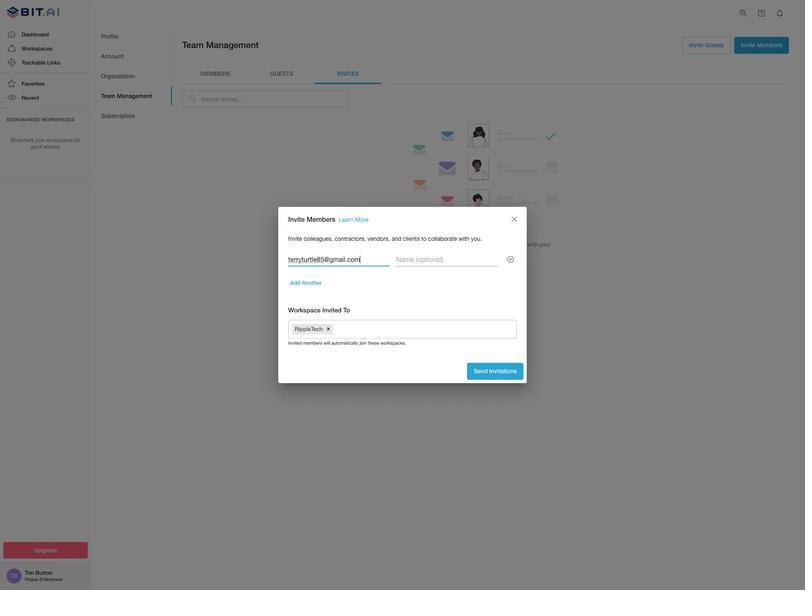 Task type: locate. For each thing, give the bounding box(es) containing it.
with
[[459, 236, 469, 242], [527, 241, 538, 248]]

0 horizontal spatial team management
[[101, 92, 152, 99]]

rogue
[[25, 578, 38, 582]]

1 horizontal spatial team management
[[182, 40, 259, 50]]

more inside 'invite members learn more'
[[355, 217, 368, 223]]

rippletech
[[295, 326, 323, 333]]

1 vertical spatial team
[[101, 92, 115, 99]]

0 horizontal spatial with
[[459, 236, 469, 242]]

bookmarked
[[7, 117, 40, 122]]

learn more link down invite your team members to collaborate with you!
[[464, 256, 508, 272]]

1 horizontal spatial management
[[206, 40, 259, 50]]

1 horizontal spatial to
[[490, 241, 495, 248]]

profile link
[[91, 27, 172, 46]]

members
[[464, 241, 488, 248], [303, 341, 322, 346]]

1 vertical spatial learn more link
[[464, 256, 508, 272]]

team management down organization link on the top left
[[101, 92, 152, 99]]

learn inside "link"
[[470, 260, 486, 267]]

recent button
[[0, 91, 91, 105]]

0 horizontal spatial learn more link
[[339, 217, 368, 223]]

invited left to
[[322, 306, 342, 314]]

workspaces button
[[0, 41, 91, 55]]

invite for invite colleagues, contractors, vendors, and clients to collaborate with you.
[[288, 236, 302, 242]]

members inside dialog
[[307, 215, 336, 223]]

invite up colleagues,
[[288, 215, 305, 223]]

0 vertical spatial your
[[35, 137, 45, 143]]

management up members on the left top of page
[[206, 40, 259, 50]]

dashboard button
[[0, 27, 91, 41]]

team up 'subscription'
[[101, 92, 115, 99]]

collaborate up learn more
[[497, 241, 526, 248]]

0 horizontal spatial team
[[101, 92, 115, 99]]

1 vertical spatial your
[[436, 241, 448, 248]]

enterprises
[[39, 578, 62, 582]]

members for invite members learn more
[[307, 215, 336, 223]]

automatically
[[331, 341, 358, 346]]

0 vertical spatial more
[[355, 217, 368, 223]]

members button
[[182, 64, 249, 84]]

your for invite
[[436, 241, 448, 248]]

1 horizontal spatial members
[[757, 41, 782, 48]]

to right clients
[[421, 236, 427, 242]]

invite
[[689, 41, 704, 48], [741, 41, 756, 48], [288, 215, 305, 223], [288, 236, 302, 242], [421, 241, 435, 248]]

subscription link
[[91, 106, 172, 126]]

team management
[[182, 40, 259, 50], [101, 92, 152, 99]]

guests
[[270, 70, 293, 77]]

0 horizontal spatial more
[[355, 217, 368, 223]]

learn
[[339, 217, 354, 223], [470, 260, 486, 267]]

0 vertical spatial management
[[206, 40, 259, 50]]

0 horizontal spatial members
[[303, 341, 322, 346]]

you!
[[539, 241, 550, 248]]

with left you.
[[459, 236, 469, 242]]

and
[[392, 236, 401, 242]]

your left "team"
[[436, 241, 448, 248]]

with inside invite members dialog
[[459, 236, 469, 242]]

0 vertical spatial members
[[757, 41, 782, 48]]

more up contractors,
[[355, 217, 368, 223]]

invite colleagues, contractors, vendors, and clients to collaborate with you.
[[288, 236, 482, 242]]

trackable
[[22, 59, 46, 66]]

members
[[757, 41, 782, 48], [307, 215, 336, 223]]

will
[[324, 341, 330, 346]]

management
[[206, 40, 259, 50], [117, 92, 152, 99]]

1 vertical spatial learn
[[470, 260, 486, 267]]

0 vertical spatial members
[[464, 241, 488, 248]]

1 vertical spatial members
[[307, 215, 336, 223]]

0 horizontal spatial collaborate
[[428, 236, 457, 242]]

1 horizontal spatial more
[[487, 260, 501, 267]]

bookmarked workspaces
[[7, 117, 74, 122]]

your
[[35, 137, 45, 143], [436, 241, 448, 248]]

members inside dialog
[[303, 341, 322, 346]]

collaborate inside invite members dialog
[[428, 236, 457, 242]]

invited
[[322, 306, 342, 314], [288, 341, 302, 346]]

collaborate
[[428, 236, 457, 242], [497, 241, 526, 248]]

upgrade
[[34, 547, 57, 554]]

1 vertical spatial members
[[303, 341, 322, 346]]

favorites button
[[0, 77, 91, 91]]

0 vertical spatial learn more link
[[339, 217, 368, 223]]

bookmark
[[11, 137, 34, 143]]

team management up members on the left top of page
[[182, 40, 259, 50]]

more down invite your team members to collaborate with you!
[[487, 260, 501, 267]]

0 horizontal spatial management
[[117, 92, 152, 99]]

invite left colleagues,
[[288, 236, 302, 242]]

1 horizontal spatial invited
[[322, 306, 342, 314]]

your inside 'bookmark your workspaces for quick access.'
[[35, 137, 45, 143]]

join
[[360, 341, 367, 346]]

team
[[182, 40, 204, 50], [101, 92, 115, 99]]

invites
[[337, 70, 359, 77]]

more
[[355, 217, 368, 223], [487, 260, 501, 267]]

1 vertical spatial invited
[[288, 341, 302, 346]]

contractors,
[[335, 236, 366, 242]]

invite for invite your team members to collaborate with you!
[[421, 241, 435, 248]]

members right "team"
[[464, 241, 488, 248]]

1 vertical spatial team management
[[101, 92, 152, 99]]

1 horizontal spatial learn more link
[[464, 256, 508, 272]]

0 horizontal spatial your
[[35, 137, 45, 143]]

your up the quick
[[35, 137, 45, 143]]

1 horizontal spatial tab list
[[182, 64, 789, 84]]

1 vertical spatial more
[[487, 260, 501, 267]]

1 vertical spatial management
[[117, 92, 152, 99]]

invited members will automatically join these workspaces.
[[288, 341, 406, 346]]

invited down rippletech
[[288, 341, 302, 346]]

invite for invite members learn more
[[288, 215, 305, 223]]

team
[[449, 241, 462, 248]]

team up members on the left top of page
[[182, 40, 204, 50]]

learn more link inside invite members dialog
[[339, 217, 368, 223]]

team inside "link"
[[101, 92, 115, 99]]

colleagues,
[[304, 236, 333, 242]]

burton
[[36, 570, 52, 577]]

1 horizontal spatial with
[[527, 241, 538, 248]]

send
[[474, 368, 488, 375]]

with left you! on the top of the page
[[527, 241, 538, 248]]

learn up contractors,
[[339, 217, 354, 223]]

bookmark your workspaces for quick access.
[[11, 137, 80, 150]]

members inside button
[[757, 41, 782, 48]]

invite your team members to collaborate with you!
[[421, 241, 550, 248]]

management down organization link on the top left
[[117, 92, 152, 99]]

organization link
[[91, 66, 172, 86]]

0 horizontal spatial to
[[421, 236, 427, 242]]

invite left guests
[[689, 41, 704, 48]]

learn more link
[[339, 217, 368, 223], [464, 256, 508, 272]]

to right you.
[[490, 241, 495, 248]]

members left the will
[[303, 341, 322, 346]]

to
[[421, 236, 427, 242], [490, 241, 495, 248]]

0 horizontal spatial learn
[[339, 217, 354, 223]]

0 horizontal spatial members
[[307, 215, 336, 223]]

collaborate up name (optional) text field
[[428, 236, 457, 242]]

access.
[[44, 144, 61, 150]]

learn more link up contractors,
[[339, 217, 368, 223]]

invite right guests
[[741, 41, 756, 48]]

1 horizontal spatial your
[[436, 241, 448, 248]]

workspaces
[[42, 117, 74, 122]]

0 horizontal spatial tab list
[[91, 27, 172, 126]]

tab list
[[91, 27, 172, 126], [182, 64, 789, 84]]

0 vertical spatial learn
[[339, 217, 354, 223]]

invite right clients
[[421, 241, 435, 248]]

members for invite members
[[757, 41, 782, 48]]

1 horizontal spatial team
[[182, 40, 204, 50]]

1 horizontal spatial learn
[[470, 260, 486, 267]]

account
[[101, 52, 123, 60]]

add another
[[290, 280, 322, 286]]

learn down invite your team members to collaborate with you!
[[470, 260, 486, 267]]

your for bookmark
[[35, 137, 45, 143]]

team management inside "link"
[[101, 92, 152, 99]]



Task type: vqa. For each thing, say whether or not it's contained in the screenshot.
Members within button
yes



Task type: describe. For each thing, give the bounding box(es) containing it.
management inside "link"
[[117, 92, 152, 99]]

favorites
[[22, 80, 44, 87]]

recent
[[22, 95, 39, 101]]

workspaces
[[22, 45, 52, 52]]

members
[[201, 70, 230, 77]]

invite members learn more
[[288, 215, 368, 223]]

upgrade button
[[3, 542, 88, 559]]

Email Address text field
[[288, 253, 390, 267]]

0 horizontal spatial invited
[[288, 341, 302, 346]]

invite guests
[[689, 41, 724, 48]]

learn inside 'invite members learn more'
[[339, 217, 354, 223]]

workspaces.
[[380, 341, 406, 346]]

dashboard
[[22, 31, 49, 38]]

workspace
[[288, 306, 321, 314]]

organization
[[101, 72, 135, 79]]

invites button
[[315, 64, 381, 84]]

guests button
[[249, 64, 315, 84]]

quick
[[30, 144, 42, 150]]

Name (optional) text field
[[396, 253, 498, 267]]

Search Invites... search field
[[201, 90, 348, 108]]

invite for invite members
[[741, 41, 756, 48]]

these
[[368, 341, 379, 346]]

0 vertical spatial invited
[[322, 306, 342, 314]]

subscription
[[101, 112, 135, 119]]

team management link
[[91, 86, 172, 106]]

to
[[343, 306, 350, 314]]

tab list containing profile
[[91, 27, 172, 126]]

tab list containing members
[[182, 64, 789, 84]]

to inside invite members dialog
[[421, 236, 427, 242]]

add another button
[[288, 277, 324, 289]]

links
[[47, 59, 60, 66]]

1 horizontal spatial collaborate
[[497, 241, 526, 248]]

vendors,
[[368, 236, 390, 242]]

add
[[290, 280, 301, 286]]

invite members
[[741, 41, 782, 48]]

you.
[[471, 236, 482, 242]]

workspaces
[[46, 137, 73, 143]]

trackable links button
[[0, 55, 91, 70]]

tim
[[25, 570, 34, 577]]

invite members dialog
[[278, 207, 527, 383]]

account link
[[91, 46, 172, 66]]

for
[[74, 137, 80, 143]]

clients
[[403, 236, 420, 242]]

tim burton rogue enterprises
[[25, 570, 62, 582]]

workspace invited to
[[288, 306, 350, 314]]

another
[[302, 280, 322, 286]]

invite guests button
[[682, 36, 731, 54]]

invite members button
[[734, 37, 789, 54]]

guests
[[705, 41, 724, 48]]

profile
[[101, 33, 118, 40]]

invite for invite guests
[[689, 41, 704, 48]]

0 vertical spatial team management
[[182, 40, 259, 50]]

invitations
[[489, 368, 517, 375]]

send invitations button
[[467, 363, 524, 380]]

learn more
[[470, 260, 501, 267]]

trackable links
[[22, 59, 60, 66]]

send invitations
[[474, 368, 517, 375]]

0 vertical spatial team
[[182, 40, 204, 50]]

tb
[[10, 573, 18, 580]]

1 horizontal spatial members
[[464, 241, 488, 248]]



